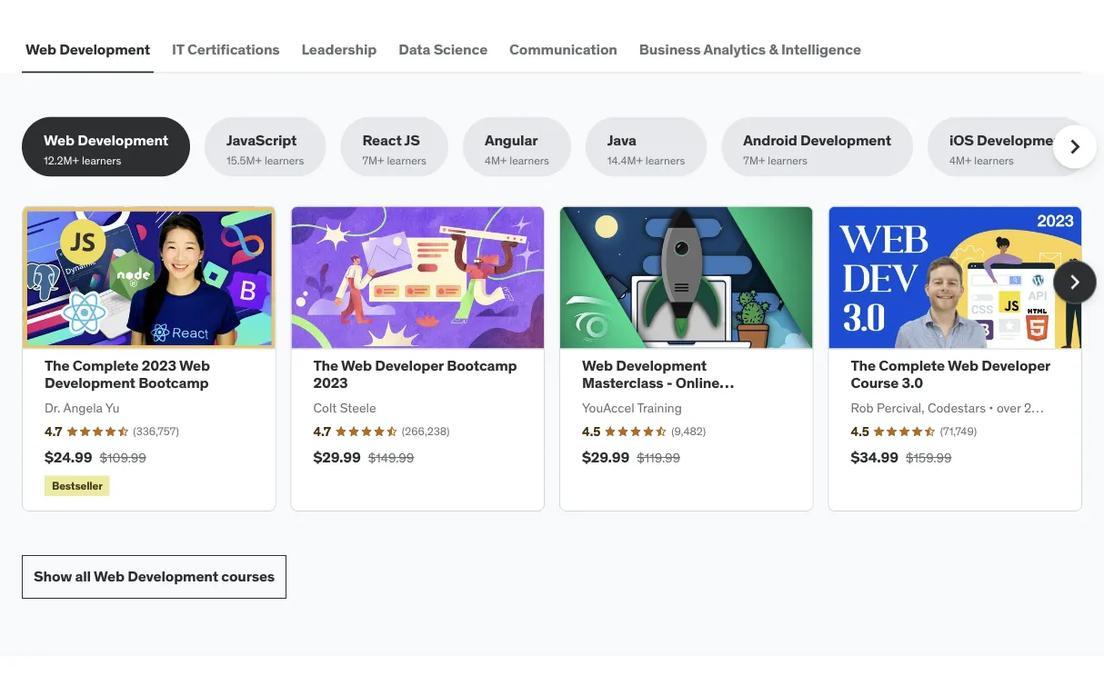 Task type: locate. For each thing, give the bounding box(es) containing it.
1 horizontal spatial developer
[[982, 356, 1051, 375]]

7m+ inside react js 7m+ learners
[[362, 153, 384, 167]]

6 learners from the left
[[768, 153, 808, 167]]

learners inside react js 7m+ learners
[[387, 153, 427, 167]]

1 4m+ from the left
[[485, 153, 507, 167]]

3 learners from the left
[[387, 153, 427, 167]]

4m+ down ios
[[950, 153, 972, 167]]

-
[[667, 374, 673, 392]]

analytics
[[704, 40, 766, 59]]

1 vertical spatial next image
[[1061, 268, 1090, 297]]

0 horizontal spatial 7m+
[[362, 153, 384, 167]]

learners inside android development 7m+ learners
[[768, 153, 808, 167]]

2 learners from the left
[[265, 153, 304, 167]]

1 horizontal spatial 7m+
[[744, 153, 765, 167]]

1 7m+ from the left
[[362, 153, 384, 167]]

the for 2023
[[313, 356, 338, 375]]

bootcamp
[[447, 356, 517, 375], [138, 374, 209, 392]]

business analytics & intelligence button
[[636, 28, 865, 71]]

development for web development 12.2m+ learners
[[78, 131, 168, 149]]

complete inside the complete web developer course 3.0
[[879, 356, 945, 375]]

7m+
[[362, 153, 384, 167], [744, 153, 765, 167]]

next image for carousel element
[[1061, 268, 1090, 297]]

it certifications
[[172, 40, 280, 59]]

0 horizontal spatial complete
[[73, 356, 139, 375]]

course left 3.0
[[851, 374, 899, 392]]

0 horizontal spatial 2023
[[142, 356, 176, 375]]

development inside android development 7m+ learners
[[801, 131, 891, 149]]

learners inside angular 4m+ learners
[[510, 153, 549, 167]]

1 horizontal spatial 2023
[[313, 374, 348, 392]]

2 the from the left
[[313, 356, 338, 375]]

learners inside 'java 14.4m+ learners'
[[646, 153, 685, 167]]

1 horizontal spatial 4m+
[[950, 153, 972, 167]]

communication
[[510, 40, 618, 59]]

web
[[25, 40, 56, 59], [44, 131, 75, 149], [179, 356, 210, 375], [341, 356, 372, 375], [582, 356, 613, 375], [948, 356, 979, 375], [94, 568, 124, 587]]

the complete 2023 web development bootcamp link
[[45, 356, 210, 392]]

development inside button
[[59, 40, 150, 59]]

web inside the web developer bootcamp 2023
[[341, 356, 372, 375]]

0 horizontal spatial developer
[[375, 356, 444, 375]]

the web developer bootcamp 2023
[[313, 356, 517, 392]]

4m+
[[485, 153, 507, 167], [950, 153, 972, 167]]

1 horizontal spatial the
[[313, 356, 338, 375]]

course
[[851, 374, 899, 392], [670, 391, 718, 410]]

7m+ down android
[[744, 153, 765, 167]]

business analytics & intelligence
[[639, 40, 861, 59]]

online
[[676, 374, 720, 392]]

7 learners from the left
[[975, 153, 1014, 167]]

web inside the complete web developer course 3.0
[[948, 356, 979, 375]]

1 learners from the left
[[82, 153, 121, 167]]

3 the from the left
[[851, 356, 876, 375]]

android development 7m+ learners
[[744, 131, 891, 167]]

1 horizontal spatial complete
[[879, 356, 945, 375]]

web development 12.2m+ learners
[[44, 131, 168, 167]]

complete
[[73, 356, 139, 375], [879, 356, 945, 375]]

2 4m+ from the left
[[950, 153, 972, 167]]

bootcamp inside the complete 2023 web development bootcamp
[[138, 374, 209, 392]]

next image inside "topic filters" element
[[1061, 132, 1090, 162]]

2 complete from the left
[[879, 356, 945, 375]]

web inside show all web development courses link
[[94, 568, 124, 587]]

course right certification
[[670, 391, 718, 410]]

data science
[[399, 40, 488, 59]]

courses
[[221, 568, 275, 587]]

web development button
[[22, 28, 154, 71]]

topic filters element
[[22, 117, 1097, 177]]

0 horizontal spatial bootcamp
[[138, 374, 209, 392]]

1 complete from the left
[[73, 356, 139, 375]]

4m+ down angular
[[485, 153, 507, 167]]

2023
[[142, 356, 176, 375], [313, 374, 348, 392]]

0 horizontal spatial 4m+
[[485, 153, 507, 167]]

5 learners from the left
[[646, 153, 685, 167]]

1 the from the left
[[45, 356, 70, 375]]

2 developer from the left
[[982, 356, 1051, 375]]

data science button
[[395, 28, 491, 71]]

web development masterclass - online certification course
[[582, 356, 720, 410]]

development for web development masterclass - online certification course
[[616, 356, 707, 375]]

web development
[[25, 40, 150, 59]]

the
[[45, 356, 70, 375], [313, 356, 338, 375], [851, 356, 876, 375]]

the inside the web developer bootcamp 2023
[[313, 356, 338, 375]]

4 learners from the left
[[510, 153, 549, 167]]

next image
[[1061, 132, 1090, 162], [1061, 268, 1090, 297]]

business
[[639, 40, 701, 59]]

0 vertical spatial next image
[[1061, 132, 1090, 162]]

1 horizontal spatial bootcamp
[[447, 356, 517, 375]]

0 horizontal spatial course
[[670, 391, 718, 410]]

2 7m+ from the left
[[744, 153, 765, 167]]

developer
[[375, 356, 444, 375], [982, 356, 1051, 375]]

2023 inside the complete 2023 web development bootcamp
[[142, 356, 176, 375]]

7m+ down react on the top of page
[[362, 153, 384, 167]]

learners
[[82, 153, 121, 167], [265, 153, 304, 167], [387, 153, 427, 167], [510, 153, 549, 167], [646, 153, 685, 167], [768, 153, 808, 167], [975, 153, 1014, 167]]

1 horizontal spatial course
[[851, 374, 899, 392]]

2 horizontal spatial the
[[851, 356, 876, 375]]

1 developer from the left
[[375, 356, 444, 375]]

development
[[59, 40, 150, 59], [78, 131, 168, 149], [801, 131, 891, 149], [977, 131, 1068, 149], [616, 356, 707, 375], [45, 374, 135, 392], [128, 568, 218, 587]]

7m+ inside android development 7m+ learners
[[744, 153, 765, 167]]

certification
[[582, 391, 667, 410]]

development inside web development 12.2m+ learners
[[78, 131, 168, 149]]

js
[[404, 131, 420, 149]]

java
[[608, 131, 636, 149]]

the complete web developer course 3.0 link
[[851, 356, 1051, 392]]

12.2m+
[[44, 153, 79, 167]]

data
[[399, 40, 431, 59]]

development inside ios development 4m+ learners
[[977, 131, 1068, 149]]

the inside the complete web developer course 3.0
[[851, 356, 876, 375]]

the inside the complete 2023 web development bootcamp
[[45, 356, 70, 375]]

development inside web development masterclass - online certification course
[[616, 356, 707, 375]]

complete for course
[[879, 356, 945, 375]]

4m+ inside ios development 4m+ learners
[[950, 153, 972, 167]]

0 horizontal spatial the
[[45, 356, 70, 375]]

1 next image from the top
[[1061, 132, 1090, 162]]

react js 7m+ learners
[[362, 131, 427, 167]]

the complete web developer course 3.0
[[851, 356, 1051, 392]]

14.4m+
[[608, 153, 643, 167]]

2 next image from the top
[[1061, 268, 1090, 297]]

course inside the complete web developer course 3.0
[[851, 374, 899, 392]]

development for web development
[[59, 40, 150, 59]]

carousel element
[[22, 206, 1097, 512]]

next image inside carousel element
[[1061, 268, 1090, 297]]

complete inside the complete 2023 web development bootcamp
[[73, 356, 139, 375]]

show all web development courses link
[[22, 556, 287, 599]]



Task type: describe. For each thing, give the bounding box(es) containing it.
learners inside 'javascript 15.5m+ learners'
[[265, 153, 304, 167]]

angular
[[485, 131, 538, 149]]

masterclass
[[582, 374, 664, 392]]

learners inside ios development 4m+ learners
[[975, 153, 1014, 167]]

learners inside web development 12.2m+ learners
[[82, 153, 121, 167]]

the complete 2023 web development bootcamp
[[45, 356, 210, 392]]

intelligence
[[781, 40, 861, 59]]

javascript 15.5m+ learners
[[227, 131, 304, 167]]

it certifications button
[[168, 28, 283, 71]]

certifications
[[187, 40, 280, 59]]

web development masterclass - online certification course link
[[582, 356, 734, 410]]

4m+ inside angular 4m+ learners
[[485, 153, 507, 167]]

development inside the complete 2023 web development bootcamp
[[45, 374, 135, 392]]

development for android development 7m+ learners
[[801, 131, 891, 149]]

show
[[34, 568, 72, 587]]

7m+ for android development
[[744, 153, 765, 167]]

3.0
[[902, 374, 923, 392]]

next image for "topic filters" element
[[1061, 132, 1090, 162]]

angular 4m+ learners
[[485, 131, 549, 167]]

ios
[[950, 131, 974, 149]]

development for ios development 4m+ learners
[[977, 131, 1068, 149]]

ios development 4m+ learners
[[950, 131, 1068, 167]]

developer inside the web developer bootcamp 2023
[[375, 356, 444, 375]]

leadership
[[302, 40, 377, 59]]

web inside the complete 2023 web development bootcamp
[[179, 356, 210, 375]]

15.5m+
[[227, 153, 262, 167]]

2023 inside the web developer bootcamp 2023
[[313, 374, 348, 392]]

it
[[172, 40, 184, 59]]

web inside web development 12.2m+ learners
[[44, 131, 75, 149]]

course inside web development masterclass - online certification course
[[670, 391, 718, 410]]

all
[[75, 568, 91, 587]]

bootcamp inside the web developer bootcamp 2023
[[447, 356, 517, 375]]

web inside web development masterclass - online certification course
[[582, 356, 613, 375]]

the web developer bootcamp 2023 link
[[313, 356, 517, 392]]

java 14.4m+ learners
[[608, 131, 685, 167]]

&
[[769, 40, 778, 59]]

developer inside the complete web developer course 3.0
[[982, 356, 1051, 375]]

the for development
[[45, 356, 70, 375]]

web inside web development button
[[25, 40, 56, 59]]

science
[[434, 40, 488, 59]]

javascript
[[227, 131, 297, 149]]

show all web development courses
[[34, 568, 275, 587]]

7m+ for react js
[[362, 153, 384, 167]]

the for course
[[851, 356, 876, 375]]

communication button
[[506, 28, 621, 71]]

android
[[744, 131, 798, 149]]

react
[[362, 131, 402, 149]]

leadership button
[[298, 28, 380, 71]]

complete for development
[[73, 356, 139, 375]]



Task type: vqa. For each thing, say whether or not it's contained in the screenshot.
$15.99
no



